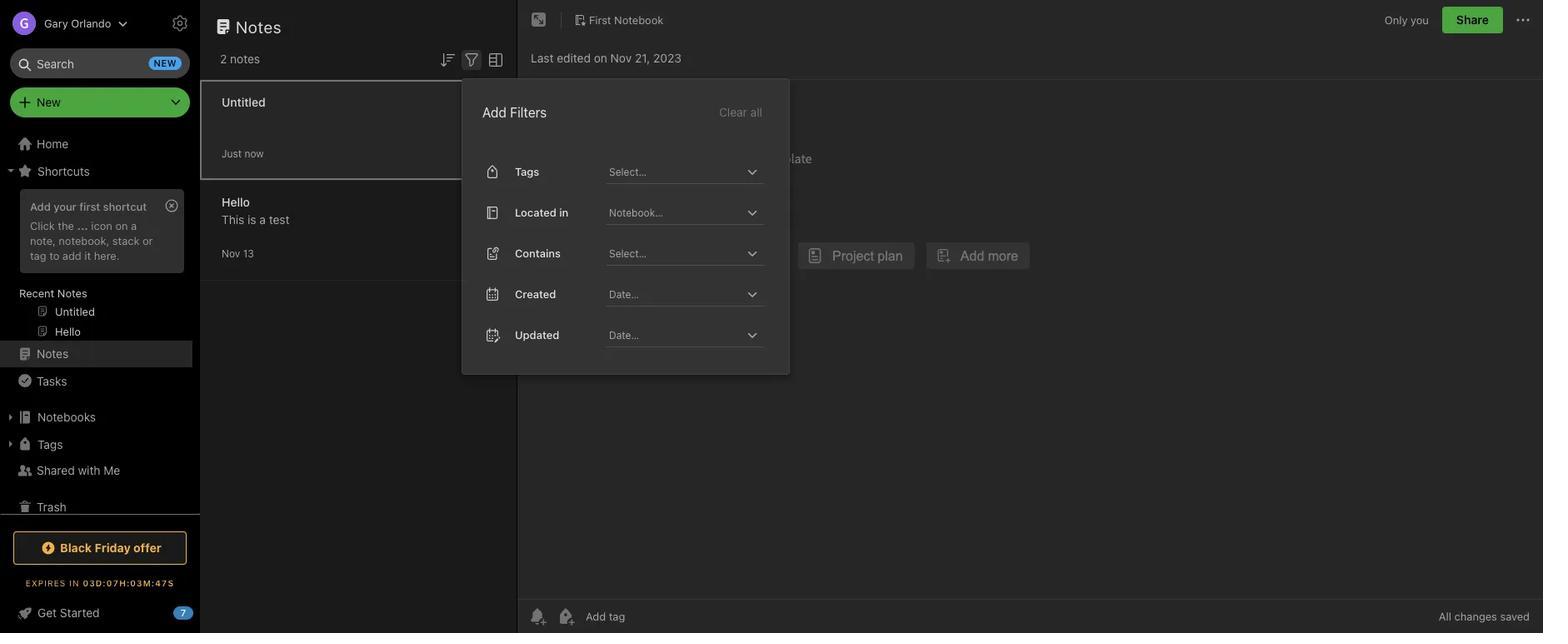 Task type: describe. For each thing, give the bounding box(es) containing it.
a for is
[[259, 213, 266, 227]]

Account field
[[0, 7, 128, 40]]

gary orlando
[[44, 17, 111, 30]]

add filters image
[[462, 50, 482, 70]]

home
[[37, 137, 69, 151]]

clear all button
[[717, 102, 764, 122]]

click
[[30, 219, 55, 232]]

offer
[[133, 541, 162, 555]]

hello
[[222, 195, 250, 209]]

expand note image
[[529, 10, 549, 30]]

new
[[154, 58, 177, 69]]

tags button
[[0, 431, 192, 457]]

share button
[[1442, 7, 1503, 33]]

new search field
[[22, 48, 182, 78]]

first
[[79, 200, 100, 212]]

just now
[[222, 148, 264, 160]]

this is a test
[[222, 213, 290, 227]]

add
[[62, 249, 82, 261]]

recent
[[19, 287, 54, 299]]

your
[[54, 200, 76, 212]]

shared with me
[[37, 464, 120, 477]]

black friday offer button
[[13, 532, 187, 565]]

it
[[84, 249, 91, 261]]

Note Editor text field
[[517, 80, 1543, 599]]

tags inside button
[[37, 437, 63, 451]]

More actions field
[[1513, 7, 1533, 33]]

notes link
[[0, 341, 192, 367]]

updated
[[515, 329, 559, 341]]

all
[[1439, 610, 1452, 623]]

note window element
[[517, 0, 1543, 633]]

new button
[[10, 87, 190, 117]]

only you
[[1385, 14, 1429, 26]]

Add tag field
[[584, 610, 709, 624]]

notebooks
[[37, 410, 96, 424]]

on inside the note window element
[[594, 51, 607, 65]]

or
[[143, 234, 153, 247]]

2023
[[653, 51, 682, 65]]

expires
[[26, 578, 66, 588]]

2
[[220, 52, 227, 66]]

untitled
[[222, 95, 266, 109]]

add filters
[[482, 104, 547, 120]]

now
[[244, 148, 264, 160]]

notebook,
[[59, 234, 109, 247]]

date… for updated
[[609, 329, 639, 341]]

nov inside the note window element
[[611, 51, 632, 65]]

tree containing home
[[0, 131, 200, 531]]

add a reminder image
[[527, 607, 547, 627]]

trash link
[[0, 494, 192, 521]]

1 horizontal spatial tags
[[515, 165, 539, 178]]

only
[[1385, 14, 1408, 26]]

black
[[60, 541, 92, 555]]

0 horizontal spatial nov
[[222, 248, 240, 260]]

Search text field
[[22, 48, 178, 78]]

settings image
[[170, 13, 190, 33]]

with
[[78, 464, 100, 477]]

shared
[[37, 464, 75, 477]]

add for add filters
[[482, 104, 507, 120]]

add your first shortcut
[[30, 200, 147, 212]]

shared with me link
[[0, 457, 192, 484]]

click to collapse image
[[194, 602, 206, 622]]

more actions image
[[1513, 10, 1533, 30]]

clear all
[[719, 105, 762, 119]]

all
[[750, 105, 762, 119]]

in
[[559, 206, 569, 219]]

created
[[515, 288, 556, 300]]

trash
[[37, 500, 66, 514]]

to
[[49, 249, 59, 261]]

add for add your first shortcut
[[30, 200, 51, 212]]

notes inside group
[[57, 287, 87, 299]]

Tags field
[[606, 160, 764, 184]]

View options field
[[482, 48, 506, 70]]

shortcut
[[103, 200, 147, 212]]

notes
[[230, 52, 260, 66]]

click the ...
[[30, 219, 88, 232]]

21,
[[635, 51, 650, 65]]

stack
[[112, 234, 140, 247]]

home link
[[0, 131, 200, 157]]

2 vertical spatial notes
[[37, 347, 69, 361]]

nov 13
[[222, 248, 254, 260]]

expand tags image
[[4, 437, 17, 451]]

new
[[37, 95, 61, 109]]

on inside icon on a note, notebook, stack or tag to add it here.
[[115, 219, 128, 232]]

2 notes
[[220, 52, 260, 66]]

date… for created
[[609, 288, 639, 300]]



Task type: locate. For each thing, give the bounding box(es) containing it.
saved
[[1500, 610, 1530, 623]]

tasks button
[[0, 367, 192, 394]]

Contains field
[[606, 241, 764, 266]]

 input text field for tags
[[607, 160, 742, 183]]

Sort options field
[[437, 48, 457, 70]]

0 vertical spatial tags
[[515, 165, 539, 178]]

1 horizontal spatial a
[[259, 213, 266, 227]]

1 vertical spatial on
[[115, 219, 128, 232]]

black friday offer
[[60, 541, 162, 555]]

2  date picker field from the top
[[606, 323, 779, 347]]

a for on
[[131, 219, 137, 232]]

contains
[[515, 247, 561, 260]]

1 vertical spatial tags
[[37, 437, 63, 451]]

Add filters field
[[462, 48, 482, 70]]

1 vertical spatial  input text field
[[607, 201, 742, 224]]

all changes saved
[[1439, 610, 1530, 623]]

notebooks link
[[0, 404, 192, 431]]

first notebook
[[589, 13, 664, 26]]

1 horizontal spatial on
[[594, 51, 607, 65]]

started
[[60, 606, 100, 620]]

Located in field
[[606, 201, 764, 225]]

0 vertical spatial nov
[[611, 51, 632, 65]]

located in
[[515, 206, 569, 219]]

add
[[482, 104, 507, 120], [30, 200, 51, 212]]

0 vertical spatial notes
[[236, 17, 282, 36]]

first notebook button
[[568, 8, 669, 32]]

 input text field for located in
[[607, 201, 742, 224]]

located
[[515, 206, 557, 219]]

nov left 13
[[222, 248, 240, 260]]

0 vertical spatial add
[[482, 104, 507, 120]]

on up stack
[[115, 219, 128, 232]]

1 vertical spatial add
[[30, 200, 51, 212]]

0 vertical spatial  date picker field
[[606, 282, 779, 306]]

0 horizontal spatial on
[[115, 219, 128, 232]]

 date picker field for updated
[[606, 323, 779, 347]]

tags up shared
[[37, 437, 63, 451]]

note,
[[30, 234, 56, 247]]

 input text field up  input text field
[[607, 201, 742, 224]]

a inside icon on a note, notebook, stack or tag to add it here.
[[131, 219, 137, 232]]

1 vertical spatial date…
[[609, 329, 639, 341]]

notebook
[[614, 13, 664, 26]]

filters
[[510, 104, 547, 120]]

just
[[222, 148, 242, 160]]

shortcuts
[[37, 164, 90, 178]]

 date picker field for created
[[606, 282, 779, 306]]

notes right recent
[[57, 287, 87, 299]]

1 horizontal spatial nov
[[611, 51, 632, 65]]

7
[[181, 608, 186, 619]]

you
[[1411, 14, 1429, 26]]

1 date… from the top
[[609, 288, 639, 300]]

a right the is
[[259, 213, 266, 227]]

here.
[[94, 249, 120, 261]]

1  input text field from the top
[[607, 160, 742, 183]]

expires in 03d:07h:03m:47s
[[26, 578, 174, 588]]

recent notes
[[19, 287, 87, 299]]

03d:07h:03m:47s
[[83, 578, 174, 588]]

a
[[259, 213, 266, 227], [131, 219, 137, 232]]

last edited on nov 21, 2023
[[531, 51, 682, 65]]

changes
[[1455, 610, 1497, 623]]

icon
[[91, 219, 112, 232]]

 Date picker field
[[606, 282, 779, 306], [606, 323, 779, 347]]

2  input text field from the top
[[607, 201, 742, 224]]

0 vertical spatial date…
[[609, 288, 639, 300]]

friday
[[95, 541, 131, 555]]

notes up "tasks"
[[37, 347, 69, 361]]

get started
[[37, 606, 100, 620]]

0 horizontal spatial tags
[[37, 437, 63, 451]]

1 vertical spatial notes
[[57, 287, 87, 299]]

13
[[243, 248, 254, 260]]

 input text field up located in field
[[607, 160, 742, 183]]

this
[[222, 213, 244, 227]]

share
[[1457, 13, 1489, 27]]

 input text field inside located in field
[[607, 201, 742, 224]]

is
[[248, 213, 256, 227]]

0 vertical spatial on
[[594, 51, 607, 65]]

add inside group
[[30, 200, 51, 212]]

...
[[77, 219, 88, 232]]

on
[[594, 51, 607, 65], [115, 219, 128, 232]]

tree
[[0, 131, 200, 531]]

group
[[0, 184, 192, 347]]

0 horizontal spatial a
[[131, 219, 137, 232]]

gary
[[44, 17, 68, 30]]

0 horizontal spatial add
[[30, 200, 51, 212]]

me
[[104, 464, 120, 477]]

shortcuts button
[[0, 157, 192, 184]]

a up stack
[[131, 219, 137, 232]]

tasks
[[37, 374, 67, 388]]

add left filters
[[482, 104, 507, 120]]

nov left 21,
[[611, 51, 632, 65]]

test
[[269, 213, 290, 227]]

1  date picker field from the top
[[606, 282, 779, 306]]

add tag image
[[556, 607, 576, 627]]

expand notebooks image
[[4, 411, 17, 424]]

 input text field inside tags field
[[607, 160, 742, 183]]

1 vertical spatial  date picker field
[[606, 323, 779, 347]]

0 vertical spatial  input text field
[[607, 160, 742, 183]]

1 vertical spatial nov
[[222, 248, 240, 260]]

first
[[589, 13, 611, 26]]

edited
[[557, 51, 591, 65]]

get
[[37, 606, 57, 620]]

group containing add your first shortcut
[[0, 184, 192, 347]]

on right edited
[[594, 51, 607, 65]]

last
[[531, 51, 554, 65]]

date…
[[609, 288, 639, 300], [609, 329, 639, 341]]

clear
[[719, 105, 747, 119]]

add up click
[[30, 200, 51, 212]]

 input text field
[[607, 160, 742, 183], [607, 201, 742, 224]]

icon on a note, notebook, stack or tag to add it here.
[[30, 219, 153, 261]]

the
[[58, 219, 74, 232]]

group inside tree
[[0, 184, 192, 347]]

2 date… from the top
[[609, 329, 639, 341]]

1 horizontal spatial add
[[482, 104, 507, 120]]

Help and Learning task checklist field
[[0, 600, 200, 627]]

 input text field
[[607, 241, 742, 265]]

notes up notes
[[236, 17, 282, 36]]

orlando
[[71, 17, 111, 30]]

tag
[[30, 249, 46, 261]]

in
[[69, 578, 80, 588]]

tags up 'located' at the left
[[515, 165, 539, 178]]

notes
[[236, 17, 282, 36], [57, 287, 87, 299], [37, 347, 69, 361]]



Task type: vqa. For each thing, say whether or not it's contained in the screenshot.
Tags field
yes



